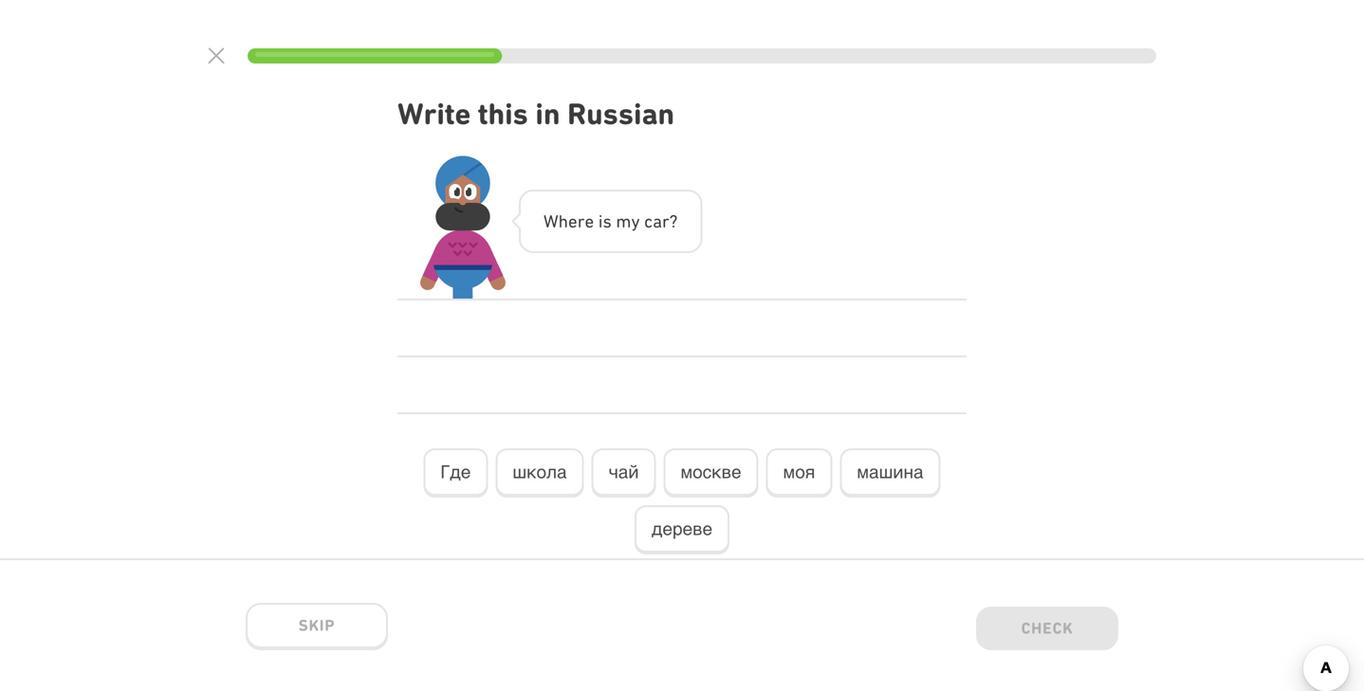 Task type: locate. For each thing, give the bounding box(es) containing it.
моя
[[783, 462, 815, 482]]

e left the i
[[585, 211, 594, 231]]

моя button
[[766, 449, 832, 498]]

m y c a r ?
[[616, 211, 678, 231]]

write this in russian
[[398, 96, 675, 131]]

1 horizontal spatial e
[[585, 211, 594, 231]]

1 r from the left
[[577, 211, 585, 231]]

0 horizontal spatial e
[[568, 211, 577, 231]]

1 horizontal spatial r
[[662, 211, 670, 231]]

машина button
[[840, 449, 941, 498]]

this
[[478, 96, 528, 131]]

дереве button
[[635, 506, 730, 555]]

skip
[[298, 616, 335, 635]]

r right h
[[577, 211, 585, 231]]

skip button
[[246, 603, 388, 651]]

e right w
[[568, 211, 577, 231]]

чай
[[609, 462, 639, 482]]

москве button
[[664, 449, 759, 498]]

0 horizontal spatial r
[[577, 211, 585, 231]]

y
[[631, 211, 640, 231]]

i
[[598, 211, 603, 231]]

r
[[577, 211, 585, 231], [662, 211, 670, 231]]

progress bar
[[248, 48, 1156, 64]]

r right c
[[662, 211, 670, 231]]

2 e from the left
[[585, 211, 594, 231]]

e
[[568, 211, 577, 231], [585, 211, 594, 231]]

дереве
[[652, 519, 713, 539]]

чай button
[[592, 449, 656, 498]]

write
[[398, 96, 471, 131]]



Task type: describe. For each thing, give the bounding box(es) containing it.
in
[[535, 96, 560, 131]]

школа button
[[496, 449, 584, 498]]

w h e r e i s
[[544, 211, 612, 231]]

где button
[[423, 449, 488, 498]]

школа
[[513, 462, 567, 482]]

москве
[[681, 462, 741, 482]]

где
[[441, 462, 471, 482]]

h
[[558, 211, 568, 231]]

s
[[603, 211, 612, 231]]

check button
[[976, 607, 1119, 655]]

russian
[[567, 96, 675, 131]]

машина
[[857, 462, 924, 482]]

c
[[644, 211, 653, 231]]

1 e from the left
[[568, 211, 577, 231]]

a
[[653, 211, 662, 231]]

2 r from the left
[[662, 211, 670, 231]]

m
[[616, 211, 631, 231]]

w
[[544, 211, 558, 231]]

check
[[1021, 619, 1073, 638]]

?
[[670, 211, 678, 231]]



Task type: vqa. For each thing, say whether or not it's contained in the screenshot.
Write
yes



